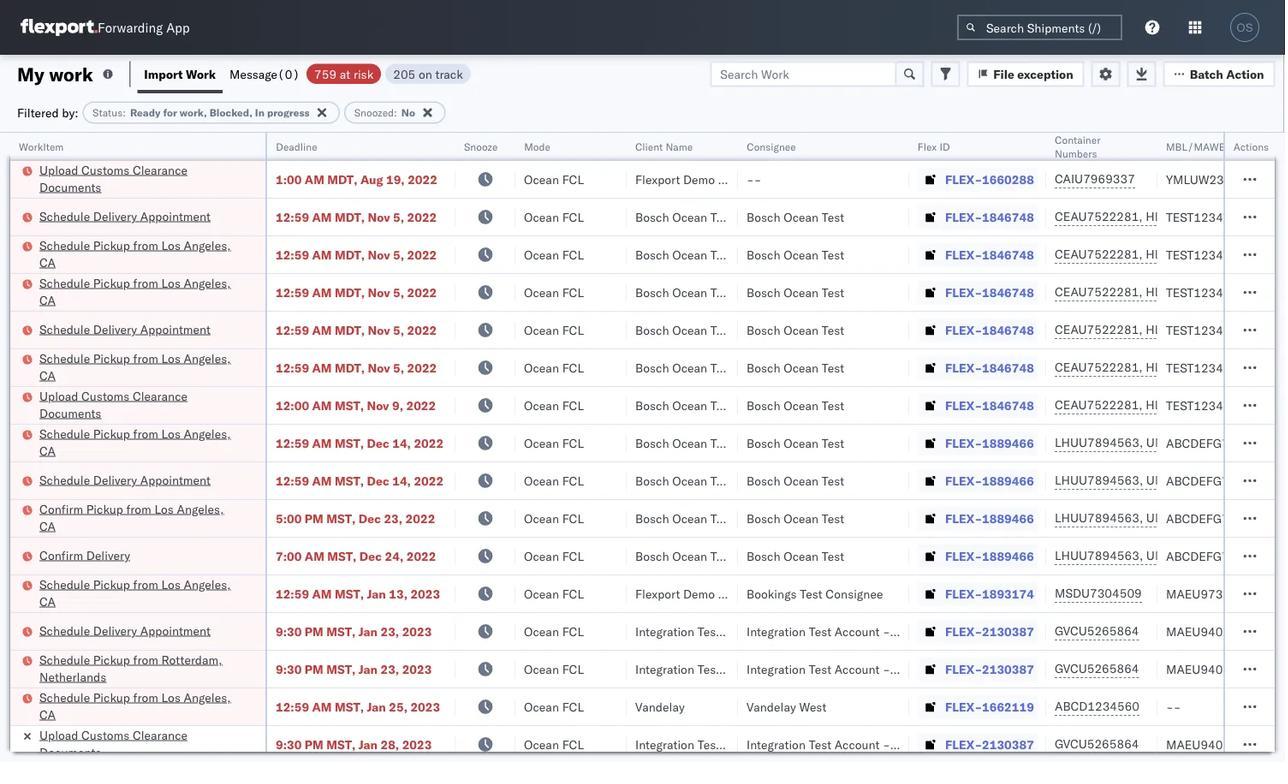 Task type: vqa. For each thing, say whether or not it's contained in the screenshot.
1st HLXU803 from the bottom
yes



Task type: locate. For each thing, give the bounding box(es) containing it.
1 horizontal spatial numbers
[[1229, 140, 1272, 153]]

3 schedule pickup from los angeles, ca link from the top
[[39, 350, 243, 384]]

2 12:59 from the top
[[276, 247, 309, 262]]

2023 right 25,
[[411, 700, 440, 714]]

9:30 pm mst, jan 23, 2023 for schedule pickup from rotterdam, netherlands
[[276, 662, 432, 677]]

2 vertical spatial 2130387
[[983, 737, 1035, 752]]

delivery for confirm delivery 'link'
[[86, 548, 130, 563]]

1889466 for schedule delivery appointment
[[983, 473, 1035, 488]]

Search Work text field
[[710, 61, 897, 87]]

1 maeu9408431 from the top
[[1167, 624, 1253, 639]]

1 vertical spatial demo
[[684, 586, 715, 601]]

flex-2130387
[[946, 624, 1035, 639], [946, 662, 1035, 677], [946, 737, 1035, 752]]

2 flex-2130387 from the top
[[946, 662, 1035, 677]]

angeles, for 5th schedule pickup from los angeles, ca button from the bottom
[[184, 275, 231, 290]]

angeles, for sixth schedule pickup from los angeles, ca button from the bottom
[[184, 238, 231, 253]]

gvcu5265864 up abcd1234560
[[1055, 661, 1140, 676]]

jan down 12:59 am mst, jan 13, 2023
[[359, 624, 378, 639]]

9:30
[[276, 624, 302, 639], [276, 662, 302, 677], [276, 737, 302, 752]]

ca inside confirm pickup from los angeles, ca
[[39, 519, 56, 534]]

9 ocean fcl from the top
[[524, 473, 584, 488]]

schedule pickup from rotterdam, netherlands
[[39, 652, 222, 685]]

jan for schedule pickup from rotterdam, netherlands button
[[359, 662, 378, 677]]

2 vertical spatial upload customs clearance documents
[[39, 728, 188, 760]]

7 schedule from the top
[[39, 472, 90, 487]]

resize handle column header for flex id
[[1026, 133, 1047, 762]]

9:30 down "7:00"
[[276, 624, 302, 639]]

flex-
[[946, 172, 983, 187], [946, 209, 983, 224], [946, 247, 983, 262], [946, 285, 983, 300], [946, 323, 983, 338], [946, 360, 983, 375], [946, 398, 983, 413], [946, 436, 983, 451], [946, 473, 983, 488], [946, 511, 983, 526], [946, 549, 983, 564], [946, 586, 983, 601], [946, 624, 983, 639], [946, 662, 983, 677], [946, 700, 983, 714], [946, 737, 983, 752]]

3 maeu9408431 from the top
[[1167, 737, 1253, 752]]

flex- for 3rd schedule delivery appointment link
[[946, 473, 983, 488]]

13 ocean fcl from the top
[[524, 624, 584, 639]]

flex-2130387 button
[[918, 620, 1038, 644], [918, 620, 1038, 644], [918, 658, 1038, 682], [918, 658, 1038, 682], [918, 733, 1038, 757], [918, 733, 1038, 757]]

9:30 down 12:59 am mst, jan 25, 2023
[[276, 737, 302, 752]]

consignee
[[747, 140, 796, 153], [719, 172, 776, 187], [719, 586, 776, 601], [826, 586, 884, 601]]

2022 for 5th schedule pickup from los angeles, ca button from the bottom's the schedule pickup from los angeles, ca link
[[407, 285, 437, 300]]

abcdefg78456546 for schedule pickup from los angeles, ca
[[1167, 436, 1282, 451]]

appointment for 1st schedule delivery appointment link from the bottom of the page
[[140, 623, 211, 638]]

6 flex-1846748 from the top
[[946, 398, 1035, 413]]

mdt, for the schedule pickup from los angeles, ca link for sixth schedule pickup from los angeles, ca button from the bottom
[[335, 247, 365, 262]]

schedule inside schedule pickup from rotterdam, netherlands
[[39, 652, 90, 667]]

2 vertical spatial gvcu5265864
[[1055, 737, 1140, 752]]

7 flex- from the top
[[946, 398, 983, 413]]

1 vertical spatial maeu9408431
[[1167, 662, 1253, 677]]

5 flex- from the top
[[946, 323, 983, 338]]

2 vertical spatial upload
[[39, 728, 78, 743]]

flex-1893174 button
[[918, 582, 1038, 606], [918, 582, 1038, 606]]

1 vertical spatial 12:59 am mst, dec 14, 2022
[[276, 473, 444, 488]]

2 vertical spatial lagerfeld
[[919, 737, 970, 752]]

1 account from the top
[[835, 624, 880, 639]]

2023 up 25,
[[402, 662, 432, 677]]

1 ca from the top
[[39, 255, 56, 270]]

-
[[747, 172, 754, 187], [754, 172, 762, 187], [883, 624, 891, 639], [883, 662, 891, 677], [1167, 700, 1174, 714], [1174, 700, 1182, 714], [883, 737, 891, 752]]

documents for 1:00
[[39, 179, 101, 194]]

los for 5th schedule pickup from los angeles, ca button from the bottom
[[161, 275, 181, 290]]

schedule pickup from los angeles, ca
[[39, 238, 231, 270], [39, 275, 231, 308], [39, 351, 231, 383], [39, 426, 231, 458], [39, 577, 231, 609], [39, 690, 231, 722]]

6 fcl from the top
[[563, 360, 584, 375]]

confirm down confirm pickup from los angeles, ca
[[39, 548, 83, 563]]

1 vertical spatial flex-2130387
[[946, 662, 1035, 677]]

schedule for 1st schedule delivery appointment link from the bottom of the page
[[39, 623, 90, 638]]

2130387 up 1662119 at the bottom of page
[[983, 662, 1035, 677]]

12 ocean fcl from the top
[[524, 586, 584, 601]]

1 vertical spatial 9:30 pm mst, jan 23, 2023
[[276, 662, 432, 677]]

schedule for 5th schedule pickup from los angeles, ca button from the bottom's the schedule pickup from los angeles, ca link
[[39, 275, 90, 290]]

angeles,
[[184, 238, 231, 253], [184, 275, 231, 290], [184, 351, 231, 366], [184, 426, 231, 441], [177, 502, 224, 517], [184, 577, 231, 592], [184, 690, 231, 705]]

numbers up the ymluw236679313 at the right top of page
[[1229, 140, 1272, 153]]

2 vertical spatial upload customs clearance documents link
[[39, 727, 243, 761]]

23, down 13, at the bottom left of the page
[[381, 624, 399, 639]]

-- right abcd1234560
[[1167, 700, 1182, 714]]

upload
[[39, 162, 78, 177], [39, 389, 78, 404], [39, 728, 78, 743]]

jan left 13, at the bottom left of the page
[[367, 586, 386, 601]]

0 vertical spatial 23,
[[384, 511, 403, 526]]

12:59 am mst, dec 14, 2022 for schedule pickup from los angeles, ca
[[276, 436, 444, 451]]

2 abcdefg78456546 from the top
[[1167, 473, 1282, 488]]

schedule pickup from los angeles, ca for fifth schedule pickup from los angeles, ca button from the top
[[39, 577, 231, 609]]

los inside confirm pickup from los angeles, ca
[[155, 502, 174, 517]]

12:59 am mst, jan 25, 2023
[[276, 700, 440, 714]]

1 vertical spatial integration
[[747, 662, 806, 677]]

message (0)
[[230, 66, 300, 81]]

1 vertical spatial upload
[[39, 389, 78, 404]]

lagerfeld for schedule delivery appointment
[[919, 624, 970, 639]]

3 hlxu6269489, from the top
[[1147, 284, 1234, 299]]

1 upload from the top
[[39, 162, 78, 177]]

2130387
[[983, 624, 1035, 639], [983, 662, 1035, 677], [983, 737, 1035, 752]]

confirm inside confirm pickup from los angeles, ca
[[39, 502, 83, 517]]

2023
[[411, 586, 440, 601], [402, 624, 432, 639], [402, 662, 432, 677], [411, 700, 440, 714], [402, 737, 432, 752]]

jan up 12:59 am mst, jan 25, 2023
[[359, 662, 378, 677]]

am
[[305, 172, 325, 187], [312, 209, 332, 224], [312, 247, 332, 262], [312, 285, 332, 300], [312, 323, 332, 338], [312, 360, 332, 375], [312, 398, 332, 413], [312, 436, 332, 451], [312, 473, 332, 488], [305, 549, 325, 564], [312, 586, 332, 601], [312, 700, 332, 714]]

2 vertical spatial 9:30
[[276, 737, 302, 752]]

flex-1889466 for schedule pickup from los angeles, ca
[[946, 436, 1035, 451]]

flex-2130387 down the flex-1893174
[[946, 624, 1035, 639]]

2 vertical spatial documents
[[39, 745, 101, 760]]

1 schedule from the top
[[39, 209, 90, 224]]

flexport demo consignee
[[636, 172, 776, 187], [636, 586, 776, 601]]

3 flex-1846748 from the top
[[946, 285, 1035, 300]]

1 vertical spatial upload customs clearance documents button
[[39, 388, 243, 424]]

mst, down 12:59 am mst, jan 25, 2023
[[327, 737, 356, 752]]

progress
[[267, 106, 310, 119]]

2 account from the top
[[835, 662, 880, 677]]

integration for schedule pickup from rotterdam, netherlands
[[747, 662, 806, 677]]

pm down 12:59 am mst, jan 13, 2023
[[305, 624, 324, 639]]

2023 right 13, at the bottom left of the page
[[411, 586, 440, 601]]

: left no
[[394, 106, 397, 119]]

mst,
[[335, 398, 364, 413], [335, 436, 364, 451], [335, 473, 364, 488], [327, 511, 356, 526], [328, 549, 357, 564], [335, 586, 364, 601], [327, 624, 356, 639], [327, 662, 356, 677], [335, 700, 364, 714], [327, 737, 356, 752]]

2 vertical spatial account
[[835, 737, 880, 752]]

flex-2130387 down flex-1662119
[[946, 737, 1035, 752]]

3 abcdefg78456546 from the top
[[1167, 511, 1282, 526]]

1 vertical spatial karl
[[894, 662, 916, 677]]

confirm inside confirm delivery 'link'
[[39, 548, 83, 563]]

28,
[[381, 737, 399, 752]]

2 schedule delivery appointment button from the top
[[39, 321, 211, 340]]

0 vertical spatial upload
[[39, 162, 78, 177]]

numbers
[[1229, 140, 1272, 153], [1055, 147, 1098, 160]]

schedule delivery appointment
[[39, 209, 211, 224], [39, 322, 211, 337], [39, 472, 211, 487], [39, 623, 211, 638]]

mst, up "9:30 pm mst, jan 28, 2023"
[[335, 700, 364, 714]]

14, up the "5:00 pm mst, dec 23, 2022"
[[393, 473, 411, 488]]

4 5, from the top
[[393, 323, 404, 338]]

3 schedule from the top
[[39, 275, 90, 290]]

2 uetu5238478 from the top
[[1147, 473, 1230, 488]]

container numbers button
[[1047, 129, 1141, 160]]

3 resize handle column header from the left
[[495, 133, 516, 762]]

hlxu6269489, for sixth schedule pickup from los angeles, ca button from the bottom
[[1147, 247, 1234, 262]]

1 vertical spatial clearance
[[133, 389, 188, 404]]

2 integration test account - karl lagerfeld from the top
[[747, 662, 970, 677]]

1 test123456 from the top
[[1167, 209, 1239, 224]]

2 flexport from the top
[[636, 586, 681, 601]]

4 schedule delivery appointment button from the top
[[39, 622, 211, 641]]

los
[[161, 238, 181, 253], [161, 275, 181, 290], [161, 351, 181, 366], [161, 426, 181, 441], [155, 502, 174, 517], [161, 577, 181, 592], [161, 690, 181, 705]]

12:59 am mdt, nov 5, 2022
[[276, 209, 437, 224], [276, 247, 437, 262], [276, 285, 437, 300], [276, 323, 437, 338], [276, 360, 437, 375]]

maeu9408431 for schedule delivery appointment
[[1167, 624, 1253, 639]]

clearance for 1:00 am mdt, aug 19, 2022
[[133, 162, 188, 177]]

mst, down 12:00 am mst, nov 9, 2022
[[335, 436, 364, 451]]

12:59 am mst, dec 14, 2022 up the "5:00 pm mst, dec 23, 2022"
[[276, 473, 444, 488]]

1 horizontal spatial --
[[1167, 700, 1182, 714]]

uetu5238478 for schedule pickup from los angeles, ca
[[1147, 435, 1230, 450]]

2 upload customs clearance documents button from the top
[[39, 388, 243, 424]]

5 hlxu6269489, from the top
[[1147, 360, 1234, 375]]

4 lhuu7894563, uetu5238478 from the top
[[1055, 548, 1230, 563]]

0 vertical spatial flex-2130387
[[946, 624, 1035, 639]]

1 14, from the top
[[393, 436, 411, 451]]

batch
[[1191, 66, 1224, 81]]

schedule delivery appointment button
[[39, 208, 211, 227], [39, 321, 211, 340], [39, 472, 211, 490], [39, 622, 211, 641]]

1889466
[[983, 436, 1035, 451], [983, 473, 1035, 488], [983, 511, 1035, 526], [983, 549, 1035, 564]]

3 ocean fcl from the top
[[524, 247, 584, 262]]

lagerfeld
[[919, 624, 970, 639], [919, 662, 970, 677], [919, 737, 970, 752]]

23, for los
[[384, 511, 403, 526]]

12:59 am mst, dec 14, 2022 down 12:00 am mst, nov 9, 2022
[[276, 436, 444, 451]]

pm
[[305, 511, 324, 526], [305, 624, 324, 639], [305, 662, 324, 677], [305, 737, 324, 752]]

confirm pickup from los angeles, ca button
[[39, 501, 243, 537]]

demo for -
[[684, 172, 715, 187]]

los for 4th schedule pickup from los angeles, ca button from the bottom of the page
[[161, 351, 181, 366]]

ocean fcl for the 'schedule pickup from rotterdam, netherlands' link
[[524, 662, 584, 677]]

0 vertical spatial flexport demo consignee
[[636, 172, 776, 187]]

mbl/mawb
[[1167, 140, 1226, 153]]

8 ocean fcl from the top
[[524, 436, 584, 451]]

documents
[[39, 179, 101, 194], [39, 406, 101, 421], [39, 745, 101, 760]]

schedule pickup from los angeles, ca link for 3rd schedule pickup from los angeles, ca button from the bottom
[[39, 425, 243, 460]]

from for the schedule pickup from los angeles, ca link for first schedule pickup from los angeles, ca button from the bottom of the page
[[133, 690, 158, 705]]

1 vertical spatial flexport
[[636, 586, 681, 601]]

integration test account - karl lagerfeld
[[747, 624, 970, 639], [747, 662, 970, 677], [747, 737, 970, 752]]

schedule pickup from los angeles, ca link for first schedule pickup from los angeles, ca button from the bottom of the page
[[39, 689, 243, 723]]

vandelay
[[636, 700, 685, 714], [747, 700, 797, 714]]

numbers inside container numbers
[[1055, 147, 1098, 160]]

5, for 5th schedule pickup from los angeles, ca button from the bottom
[[393, 285, 404, 300]]

2 vertical spatial customs
[[81, 728, 130, 743]]

: for snoozed
[[394, 106, 397, 119]]

schedule for third schedule delivery appointment link from the bottom of the page
[[39, 322, 90, 337]]

2 flex-1889466 from the top
[[946, 473, 1035, 488]]

integration test account - karl lagerfeld down west
[[747, 737, 970, 752]]

12 flex- from the top
[[946, 586, 983, 601]]

karl for schedule delivery appointment
[[894, 624, 916, 639]]

maeu9736123
[[1167, 586, 1253, 601]]

1 vertical spatial confirm
[[39, 548, 83, 563]]

0 vertical spatial 14,
[[393, 436, 411, 451]]

1 pm from the top
[[305, 511, 324, 526]]

resize handle column header for consignee
[[889, 133, 910, 762]]

2130387 down 1662119 at the bottom of page
[[983, 737, 1035, 752]]

forwarding
[[98, 19, 163, 36]]

23, up 25,
[[381, 662, 399, 677]]

lagerfeld down flex-1662119
[[919, 737, 970, 752]]

1 schedule pickup from los angeles, ca from the top
[[39, 238, 231, 270]]

14, down the 9,
[[393, 436, 411, 451]]

1 vertical spatial 2130387
[[983, 662, 1035, 677]]

5 12:59 am mdt, nov 5, 2022 from the top
[[276, 360, 437, 375]]

flex- for 3rd schedule pickup from los angeles, ca button from the bottom the schedule pickup from los angeles, ca link
[[946, 436, 983, 451]]

jan left 28,
[[359, 737, 378, 752]]

hlxu6269489,
[[1147, 209, 1234, 224], [1147, 247, 1234, 262], [1147, 284, 1234, 299], [1147, 322, 1234, 337], [1147, 360, 1234, 375], [1147, 398, 1234, 413]]

1 vertical spatial documents
[[39, 406, 101, 421]]

2022 for confirm pickup from los angeles, ca link
[[406, 511, 435, 526]]

2023 right 28,
[[402, 737, 432, 752]]

gvcu5265864 down msdu7304509
[[1055, 624, 1140, 639]]

pm up 12:59 am mst, jan 25, 2023
[[305, 662, 324, 677]]

abcdefg78456546 for schedule delivery appointment
[[1167, 473, 1282, 488]]

integration test account - karl lagerfeld down bookings test consignee
[[747, 624, 970, 639]]

2 vertical spatial integration test account - karl lagerfeld
[[747, 737, 970, 752]]

from
[[133, 238, 158, 253], [133, 275, 158, 290], [133, 351, 158, 366], [133, 426, 158, 441], [126, 502, 151, 517], [133, 577, 158, 592], [133, 652, 158, 667], [133, 690, 158, 705]]

6 test123456 from the top
[[1167, 398, 1239, 413]]

mbl/mawb numbers
[[1167, 140, 1272, 153]]

1 flex-1889466 from the top
[[946, 436, 1035, 451]]

4 flex- from the top
[[946, 285, 983, 300]]

integration test account - karl lagerfeld up west
[[747, 662, 970, 677]]

1 vertical spatial integration test account - karl lagerfeld
[[747, 662, 970, 677]]

demo down name
[[684, 172, 715, 187]]

1 ceau7522281, hlxu6269489, hlxu803 from the top
[[1055, 209, 1286, 224]]

upload customs clearance documents for 1:00 am mdt, aug 19, 2022
[[39, 162, 188, 194]]

0 vertical spatial 2130387
[[983, 624, 1035, 639]]

pickup for fifth schedule pickup from los angeles, ca button from the top
[[93, 577, 130, 592]]

1 vertical spatial gvcu5265864
[[1055, 661, 1140, 676]]

consignee inside button
[[747, 140, 796, 153]]

1 vertical spatial upload customs clearance documents
[[39, 389, 188, 421]]

:
[[123, 106, 126, 119], [394, 106, 397, 119]]

3 lhuu7894563, from the top
[[1055, 511, 1144, 526]]

lagerfeld up flex-1662119
[[919, 662, 970, 677]]

gvcu5265864 down abcd1234560
[[1055, 737, 1140, 752]]

lagerfeld down the flex-1893174
[[919, 624, 970, 639]]

0 vertical spatial integration
[[747, 624, 806, 639]]

9:30 pm mst, jan 23, 2023 for schedule delivery appointment
[[276, 624, 432, 639]]

1 vertical spatial customs
[[81, 389, 130, 404]]

0 vertical spatial confirm
[[39, 502, 83, 517]]

pm down 12:59 am mst, jan 25, 2023
[[305, 737, 324, 752]]

file exception button
[[967, 61, 1085, 87], [967, 61, 1085, 87]]

dec up the "5:00 pm mst, dec 23, 2022"
[[367, 473, 390, 488]]

14 ocean fcl from the top
[[524, 662, 584, 677]]

ocean fcl for the schedule pickup from los angeles, ca link associated with fifth schedule pickup from los angeles, ca button from the top
[[524, 586, 584, 601]]

dec
[[367, 436, 390, 451], [367, 473, 390, 488], [359, 511, 381, 526], [360, 549, 382, 564]]

delivery for 1st schedule delivery appointment link from the bottom of the page
[[93, 623, 137, 638]]

schedule pickup from los angeles, ca for 3rd schedule pickup from los angeles, ca button from the bottom
[[39, 426, 231, 458]]

13 flex- from the top
[[946, 624, 983, 639]]

0 horizontal spatial :
[[123, 106, 126, 119]]

pickup for 3rd schedule pickup from los angeles, ca button from the bottom
[[93, 426, 130, 441]]

upload customs clearance documents link for 1:00 am mdt, aug 19, 2022
[[39, 161, 243, 196]]

message
[[230, 66, 278, 81]]

2 customs from the top
[[81, 389, 130, 404]]

0 vertical spatial documents
[[39, 179, 101, 194]]

0 vertical spatial customs
[[81, 162, 130, 177]]

0 vertical spatial maeu9408431
[[1167, 624, 1253, 639]]

2 12:59 am mst, dec 14, 2022 from the top
[[276, 473, 444, 488]]

23, for rotterdam,
[[381, 662, 399, 677]]

1 documents from the top
[[39, 179, 101, 194]]

2130387 down 1893174
[[983, 624, 1035, 639]]

integration up vandelay west
[[747, 662, 806, 677]]

vandelay for vandelay
[[636, 700, 685, 714]]

2022 for 3rd schedule pickup from los angeles, ca button from the bottom the schedule pickup from los angeles, ca link
[[414, 436, 444, 451]]

clearance for 12:00 am mst, nov 9, 2022
[[133, 389, 188, 404]]

0 vertical spatial 12:59 am mst, dec 14, 2022
[[276, 436, 444, 451]]

3 appointment from the top
[[140, 472, 211, 487]]

9:30 pm mst, jan 23, 2023 up 12:59 am mst, jan 25, 2023
[[276, 662, 432, 677]]

2 vertical spatial 23,
[[381, 662, 399, 677]]

14,
[[393, 436, 411, 451], [393, 473, 411, 488]]

6 ceau7522281, hlxu6269489, hlxu803 from the top
[[1055, 398, 1286, 413]]

0 vertical spatial 9:30 pm mst, jan 23, 2023
[[276, 624, 432, 639]]

Search Shipments (/) text field
[[958, 15, 1123, 40]]

0 horizontal spatial vandelay
[[636, 700, 685, 714]]

import work button
[[137, 55, 223, 93]]

2 flexport demo consignee from the top
[[636, 586, 776, 601]]

759
[[314, 66, 337, 81]]

2130387 for schedule delivery appointment
[[983, 624, 1035, 639]]

11 ocean fcl from the top
[[524, 549, 584, 564]]

flex- for the schedule pickup from los angeles, ca link associated with 4th schedule pickup from los angeles, ca button from the bottom of the page
[[946, 360, 983, 375]]

dec up 7:00 am mst, dec 24, 2022
[[359, 511, 381, 526]]

2 vertical spatial maeu9408431
[[1167, 737, 1253, 752]]

confirm for confirm pickup from los angeles, ca
[[39, 502, 83, 517]]

4 test123456 from the top
[[1167, 323, 1239, 338]]

mdt,
[[328, 172, 358, 187], [335, 209, 365, 224], [335, 247, 365, 262], [335, 285, 365, 300], [335, 323, 365, 338], [335, 360, 365, 375]]

1 horizontal spatial :
[[394, 106, 397, 119]]

pickup for sixth schedule pickup from los angeles, ca button from the bottom
[[93, 238, 130, 253]]

maeu9408431 for schedule pickup from rotterdam, netherlands
[[1167, 662, 1253, 677]]

angeles, for first schedule pickup from los angeles, ca button from the bottom of the page
[[184, 690, 231, 705]]

0 vertical spatial upload customs clearance documents link
[[39, 161, 243, 196]]

0 vertical spatial demo
[[684, 172, 715, 187]]

9:30 pm mst, jan 23, 2023 down 12:59 am mst, jan 13, 2023
[[276, 624, 432, 639]]

upload customs clearance documents link
[[39, 161, 243, 196], [39, 388, 243, 422], [39, 727, 243, 761]]

0 horizontal spatial numbers
[[1055, 147, 1098, 160]]

documents for 12:00
[[39, 406, 101, 421]]

los for the confirm pickup from los angeles, ca button
[[155, 502, 174, 517]]

5 flex-1846748 from the top
[[946, 360, 1035, 375]]

0 horizontal spatial --
[[747, 172, 762, 187]]

2 vertical spatial flex-2130387
[[946, 737, 1035, 752]]

flex-1662119 button
[[918, 695, 1038, 719], [918, 695, 1038, 719]]

from for the schedule pickup from los angeles, ca link for sixth schedule pickup from los angeles, ca button from the bottom
[[133, 238, 158, 253]]

0 vertical spatial gvcu5265864
[[1055, 624, 1140, 639]]

19,
[[386, 172, 405, 187]]

1 horizontal spatial vandelay
[[747, 700, 797, 714]]

from inside confirm pickup from los angeles, ca
[[126, 502, 151, 517]]

flex-2130387 for schedule pickup from rotterdam, netherlands
[[946, 662, 1035, 677]]

0 vertical spatial karl
[[894, 624, 916, 639]]

pickup inside confirm pickup from los angeles, ca
[[86, 502, 123, 517]]

pickup inside schedule pickup from rotterdam, netherlands
[[93, 652, 130, 667]]

6 schedule pickup from los angeles, ca button from the top
[[39, 689, 243, 725]]

netherlands
[[39, 670, 106, 685]]

1846748
[[983, 209, 1035, 224], [983, 247, 1035, 262], [983, 285, 1035, 300], [983, 323, 1035, 338], [983, 360, 1035, 375], [983, 398, 1035, 413]]

0 vertical spatial flexport
[[636, 172, 681, 187]]

5, for 4th schedule pickup from los angeles, ca button from the bottom of the page
[[393, 360, 404, 375]]

integration down bookings at the right bottom of page
[[747, 624, 806, 639]]

flex-1889466 for confirm pickup from los angeles, ca
[[946, 511, 1035, 526]]

jan left 25,
[[367, 700, 386, 714]]

0 vertical spatial upload customs clearance documents button
[[39, 161, 243, 197]]

1 vertical spatial upload customs clearance documents link
[[39, 388, 243, 422]]

flex-1893174
[[946, 586, 1035, 601]]

2 schedule pickup from los angeles, ca link from the top
[[39, 275, 243, 309]]

1 vertical spatial account
[[835, 662, 880, 677]]

0 vertical spatial lagerfeld
[[919, 624, 970, 639]]

3 fcl from the top
[[563, 247, 584, 262]]

pm right the 5:00
[[305, 511, 324, 526]]

flex-1846748
[[946, 209, 1035, 224], [946, 247, 1035, 262], [946, 285, 1035, 300], [946, 323, 1035, 338], [946, 360, 1035, 375], [946, 398, 1035, 413]]

2 flex- from the top
[[946, 209, 983, 224]]

dec down 12:00 am mst, nov 9, 2022
[[367, 436, 390, 451]]

customs for 12:00 am mst, nov 9, 2022
[[81, 389, 130, 404]]

schedule for fourth schedule delivery appointment link from the bottom
[[39, 209, 90, 224]]

23, up 24,
[[384, 511, 403, 526]]

mst, up 12:59 am mst, jan 25, 2023
[[327, 662, 356, 677]]

2 vertical spatial clearance
[[133, 728, 188, 743]]

schedule for the schedule pickup from los angeles, ca link for first schedule pickup from los angeles, ca button from the bottom of the page
[[39, 690, 90, 705]]

numbers down the container
[[1055, 147, 1098, 160]]

1 schedule delivery appointment button from the top
[[39, 208, 211, 227]]

mst, left the 9,
[[335, 398, 364, 413]]

from for confirm pickup from los angeles, ca link
[[126, 502, 151, 517]]

2 upload customs clearance documents link from the top
[[39, 388, 243, 422]]

2 vertical spatial karl
[[894, 737, 916, 752]]

9 resize handle column header from the left
[[1255, 133, 1276, 762]]

delivery inside 'link'
[[86, 548, 130, 563]]

0 vertical spatial upload customs clearance documents
[[39, 162, 188, 194]]

flex-1846748 button
[[918, 205, 1038, 229], [918, 205, 1038, 229], [918, 243, 1038, 267], [918, 243, 1038, 267], [918, 281, 1038, 305], [918, 281, 1038, 305], [918, 318, 1038, 342], [918, 318, 1038, 342], [918, 356, 1038, 380], [918, 356, 1038, 380], [918, 394, 1038, 418], [918, 394, 1038, 418]]

resize handle column header
[[245, 133, 266, 762], [435, 133, 456, 762], [495, 133, 516, 762], [607, 133, 627, 762], [718, 133, 738, 762], [889, 133, 910, 762], [1026, 133, 1047, 762], [1138, 133, 1158, 762], [1255, 133, 1276, 762]]

1 vertical spatial 23,
[[381, 624, 399, 639]]

0 vertical spatial account
[[835, 624, 880, 639]]

-- down consignee button
[[747, 172, 762, 187]]

4 schedule pickup from los angeles, ca link from the top
[[39, 425, 243, 460]]

numbers for mbl/mawb numbers
[[1229, 140, 1272, 153]]

1 ocean fcl from the top
[[524, 172, 584, 187]]

delivery for fourth schedule delivery appointment link from the bottom
[[93, 209, 137, 224]]

2 fcl from the top
[[563, 209, 584, 224]]

2 hlxu6269489, from the top
[[1147, 247, 1234, 262]]

los for fifth schedule pickup from los angeles, ca button from the top
[[161, 577, 181, 592]]

: left ready
[[123, 106, 126, 119]]

2 vandelay from the left
[[747, 700, 797, 714]]

--
[[747, 172, 762, 187], [1167, 700, 1182, 714]]

12:59 for 3rd schedule pickup from los angeles, ca button from the bottom
[[276, 436, 309, 451]]

11 schedule from the top
[[39, 690, 90, 705]]

demo
[[684, 172, 715, 187], [684, 586, 715, 601]]

1 vertical spatial 14,
[[393, 473, 411, 488]]

mst, down 12:59 am mst, jan 13, 2023
[[327, 624, 356, 639]]

ceau7522281, hlxu6269489, hlxu803
[[1055, 209, 1286, 224], [1055, 247, 1286, 262], [1055, 284, 1286, 299], [1055, 322, 1286, 337], [1055, 360, 1286, 375], [1055, 398, 1286, 413]]

9:30 pm mst, jan 28, 2023
[[276, 737, 432, 752]]

9 flex- from the top
[[946, 473, 983, 488]]

14 fcl from the top
[[563, 662, 584, 677]]

demo left bookings at the right bottom of page
[[684, 586, 715, 601]]

ocean
[[524, 172, 559, 187], [524, 209, 559, 224], [673, 209, 708, 224], [784, 209, 819, 224], [524, 247, 559, 262], [673, 247, 708, 262], [784, 247, 819, 262], [524, 285, 559, 300], [673, 285, 708, 300], [784, 285, 819, 300], [524, 323, 559, 338], [673, 323, 708, 338], [784, 323, 819, 338], [524, 360, 559, 375], [673, 360, 708, 375], [784, 360, 819, 375], [524, 398, 559, 413], [673, 398, 708, 413], [784, 398, 819, 413], [524, 436, 559, 451], [673, 436, 708, 451], [784, 436, 819, 451], [524, 473, 559, 488], [673, 473, 708, 488], [784, 473, 819, 488], [524, 511, 559, 526], [673, 511, 708, 526], [784, 511, 819, 526], [524, 549, 559, 564], [673, 549, 708, 564], [784, 549, 819, 564], [524, 586, 559, 601], [524, 624, 559, 639], [524, 662, 559, 677], [524, 700, 559, 714], [524, 737, 559, 752]]

blocked,
[[210, 106, 253, 119]]

numbers inside button
[[1229, 140, 1272, 153]]

1 vertical spatial 9:30
[[276, 662, 302, 677]]

flex-2130387 for schedule delivery appointment
[[946, 624, 1035, 639]]

ceau7522281,
[[1055, 209, 1143, 224], [1055, 247, 1143, 262], [1055, 284, 1143, 299], [1055, 322, 1143, 337], [1055, 360, 1143, 375], [1055, 398, 1143, 413]]

schedule for the schedule pickup from los angeles, ca link associated with 4th schedule pickup from los angeles, ca button from the bottom of the page
[[39, 351, 90, 366]]

2 vertical spatial integration
[[747, 737, 806, 752]]

integration down vandelay west
[[747, 737, 806, 752]]

9:30 up 12:59 am mst, jan 25, 2023
[[276, 662, 302, 677]]

1 vertical spatial flexport demo consignee
[[636, 586, 776, 601]]

0 vertical spatial 9:30
[[276, 624, 302, 639]]

4 hlxu803 from the top
[[1237, 322, 1286, 337]]

confirm up confirm delivery
[[39, 502, 83, 517]]

from inside schedule pickup from rotterdam, netherlands
[[133, 652, 158, 667]]

abcd1234560
[[1055, 699, 1140, 714]]

1 vertical spatial lagerfeld
[[919, 662, 970, 677]]

9,
[[392, 398, 404, 413]]

2 upload customs clearance documents from the top
[[39, 389, 188, 421]]

flex-2130387 up flex-1662119
[[946, 662, 1035, 677]]

angeles, inside confirm pickup from los angeles, ca
[[177, 502, 224, 517]]

gvcu5265864
[[1055, 624, 1140, 639], [1055, 661, 1140, 676], [1055, 737, 1140, 752]]

6 schedule pickup from los angeles, ca from the top
[[39, 690, 231, 722]]

schedule
[[39, 209, 90, 224], [39, 238, 90, 253], [39, 275, 90, 290], [39, 322, 90, 337], [39, 351, 90, 366], [39, 426, 90, 441], [39, 472, 90, 487], [39, 577, 90, 592], [39, 623, 90, 638], [39, 652, 90, 667], [39, 690, 90, 705]]

1 9:30 from the top
[[276, 624, 302, 639]]

1 demo from the top
[[684, 172, 715, 187]]

1 : from the left
[[123, 106, 126, 119]]

0 vertical spatial clearance
[[133, 162, 188, 177]]

2 gvcu5265864 from the top
[[1055, 661, 1140, 676]]

account
[[835, 624, 880, 639], [835, 662, 880, 677], [835, 737, 880, 752]]

0 vertical spatial integration test account - karl lagerfeld
[[747, 624, 970, 639]]

confirm delivery link
[[39, 547, 130, 564]]

appointment for 3rd schedule delivery appointment link
[[140, 472, 211, 487]]

jan for fifth schedule pickup from los angeles, ca button from the top
[[367, 586, 386, 601]]



Task type: describe. For each thing, give the bounding box(es) containing it.
lhuu7894563, for schedule delivery appointment
[[1055, 473, 1144, 488]]

2 ocean fcl from the top
[[524, 209, 584, 224]]

9:30 for schedule pickup from rotterdam, netherlands
[[276, 662, 302, 677]]

on
[[419, 66, 432, 81]]

4 schedule delivery appointment from the top
[[39, 623, 211, 638]]

schedule for the 'schedule pickup from rotterdam, netherlands' link
[[39, 652, 90, 667]]

4 uetu5238478 from the top
[[1147, 548, 1230, 563]]

25,
[[389, 700, 408, 714]]

workitem
[[19, 140, 64, 153]]

upload for 1:00 am mdt, aug 19, 2022
[[39, 162, 78, 177]]

2 hlxu803 from the top
[[1237, 247, 1286, 262]]

flex- for the schedule pickup from los angeles, ca link associated with fifth schedule pickup from los angeles, ca button from the top
[[946, 586, 983, 601]]

4 ca from the top
[[39, 443, 56, 458]]

2022 for upload customs clearance documents link related to 1:00 am mdt, aug 19, 2022
[[408, 172, 438, 187]]

schedule pickup from los angeles, ca for sixth schedule pickup from los angeles, ca button from the bottom
[[39, 238, 231, 270]]

angeles, for 3rd schedule pickup from los angeles, ca button from the bottom
[[184, 426, 231, 441]]

schedule pickup from rotterdam, netherlands link
[[39, 652, 243, 686]]

12:59 am mst, jan 13, 2023
[[276, 586, 440, 601]]

flex- for 5th schedule pickup from los angeles, ca button from the bottom's the schedule pickup from los angeles, ca link
[[946, 285, 983, 300]]

work,
[[180, 106, 207, 119]]

1 flex-1846748 from the top
[[946, 209, 1035, 224]]

3 schedule pickup from los angeles, ca button from the top
[[39, 350, 243, 386]]

1 5, from the top
[[393, 209, 404, 224]]

angeles, for fifth schedule pickup from los angeles, ca button from the top
[[184, 577, 231, 592]]

3 customs from the top
[[81, 728, 130, 743]]

forwarding app
[[98, 19, 190, 36]]

exception
[[1018, 66, 1074, 81]]

dec for schedule pickup from los angeles, ca
[[367, 436, 390, 451]]

3 upload customs clearance documents link from the top
[[39, 727, 243, 761]]

resize handle column header for workitem
[[245, 133, 266, 762]]

1 fcl from the top
[[563, 172, 584, 187]]

appointment for fourth schedule delivery appointment link from the bottom
[[140, 209, 211, 224]]

mode button
[[516, 136, 610, 153]]

pickup for 4th schedule pickup from los angeles, ca button from the bottom of the page
[[93, 351, 130, 366]]

3 documents from the top
[[39, 745, 101, 760]]

12 fcl from the top
[[563, 586, 584, 601]]

1 vertical spatial --
[[1167, 700, 1182, 714]]

track
[[436, 66, 463, 81]]

16 ocean fcl from the top
[[524, 737, 584, 752]]

5 fcl from the top
[[563, 323, 584, 338]]

2 schedule delivery appointment from the top
[[39, 322, 211, 337]]

from for 3rd schedule pickup from los angeles, ca button from the bottom the schedule pickup from los angeles, ca link
[[133, 426, 158, 441]]

12:59 for first schedule pickup from los angeles, ca button from the bottom of the page
[[276, 700, 309, 714]]

16 flex- from the top
[[946, 737, 983, 752]]

: for status
[[123, 106, 126, 119]]

16 fcl from the top
[[563, 737, 584, 752]]

9 fcl from the top
[[563, 473, 584, 488]]

flex-1662119
[[946, 700, 1035, 714]]

4 12:59 am mdt, nov 5, 2022 from the top
[[276, 323, 437, 338]]

1889466 for schedule pickup from los angeles, ca
[[983, 436, 1035, 451]]

app
[[166, 19, 190, 36]]

4 ceau7522281, hlxu6269489, hlxu803 from the top
[[1055, 322, 1286, 337]]

pickup for schedule pickup from rotterdam, netherlands button
[[93, 652, 130, 667]]

flex- for the schedule pickup from los angeles, ca link for sixth schedule pickup from los angeles, ca button from the bottom
[[946, 247, 983, 262]]

3 karl from the top
[[894, 737, 916, 752]]

msdu7304509
[[1055, 586, 1143, 601]]

my work
[[17, 62, 93, 86]]

upload customs clearance documents for 12:00 am mst, nov 9, 2022
[[39, 389, 188, 421]]

id
[[940, 140, 951, 153]]

by:
[[62, 105, 78, 120]]

6 1846748 from the top
[[983, 398, 1035, 413]]

12:00 am mst, nov 9, 2022
[[276, 398, 436, 413]]

3 upload customs clearance documents from the top
[[39, 728, 188, 760]]

4 fcl from the top
[[563, 285, 584, 300]]

flex- for 12:00 am mst, nov 9, 2022 upload customs clearance documents link
[[946, 398, 983, 413]]

for
[[163, 106, 177, 119]]

6 ca from the top
[[39, 594, 56, 609]]

2 ceau7522281, from the top
[[1055, 247, 1143, 262]]

caiu7969337
[[1055, 171, 1136, 186]]

bookings
[[747, 586, 797, 601]]

1 hlxu6269489, from the top
[[1147, 209, 1234, 224]]

ocean fcl for upload customs clearance documents link related to 1:00 am mdt, aug 19, 2022
[[524, 172, 584, 187]]

upload customs clearance documents link for 12:00 am mst, nov 9, 2022
[[39, 388, 243, 422]]

mdt, for upload customs clearance documents link related to 1:00 am mdt, aug 19, 2022
[[328, 172, 358, 187]]

flex id button
[[910, 136, 1030, 153]]

2022 for 3rd schedule delivery appointment link
[[414, 473, 444, 488]]

snooze
[[464, 140, 498, 153]]

3 ca from the top
[[39, 368, 56, 383]]

integration for schedule delivery appointment
[[747, 624, 806, 639]]

forwarding app link
[[21, 19, 190, 36]]

1 hlxu803 from the top
[[1237, 209, 1286, 224]]

5 test123456 from the top
[[1167, 360, 1239, 375]]

2 ceau7522281, hlxu6269489, hlxu803 from the top
[[1055, 247, 1286, 262]]

mst, down 7:00 am mst, dec 24, 2022
[[335, 586, 364, 601]]

ocean fcl for the schedule pickup from los angeles, ca link for sixth schedule pickup from los angeles, ca button from the bottom
[[524, 247, 584, 262]]

13,
[[389, 586, 408, 601]]

client name button
[[627, 136, 721, 153]]

1:00
[[276, 172, 302, 187]]

3 integration test account - karl lagerfeld from the top
[[747, 737, 970, 752]]

7 12:59 from the top
[[276, 473, 309, 488]]

resize handle column header for deadline
[[435, 133, 456, 762]]

2 test123456 from the top
[[1167, 247, 1239, 262]]

5, for sixth schedule pickup from los angeles, ca button from the bottom
[[393, 247, 404, 262]]

action
[[1227, 66, 1265, 81]]

mst, up 7:00 am mst, dec 24, 2022
[[327, 511, 356, 526]]

status
[[93, 106, 123, 119]]

5:00
[[276, 511, 302, 526]]

2 ca from the top
[[39, 293, 56, 308]]

flexport for --
[[636, 172, 681, 187]]

numbers for container numbers
[[1055, 147, 1098, 160]]

3 2130387 from the top
[[983, 737, 1035, 752]]

12:59 for fifth schedule pickup from los angeles, ca button from the top
[[276, 586, 309, 601]]

3 ceau7522281, hlxu6269489, hlxu803 from the top
[[1055, 284, 1286, 299]]

schedule pickup from rotterdam, netherlands button
[[39, 652, 243, 688]]

12:59 for 5th schedule pickup from los angeles, ca button from the bottom
[[276, 285, 309, 300]]

mbl/mawb numbers button
[[1158, 136, 1286, 153]]

24,
[[385, 549, 404, 564]]

5 schedule pickup from los angeles, ca button from the top
[[39, 576, 243, 612]]

work
[[49, 62, 93, 86]]

schedule pickup from los angeles, ca link for sixth schedule pickup from los angeles, ca button from the bottom
[[39, 237, 243, 271]]

risk
[[354, 66, 374, 81]]

angeles, for 4th schedule pickup from los angeles, ca button from the bottom of the page
[[184, 351, 231, 366]]

hlxu6269489, for 5th schedule pickup from los angeles, ca button from the bottom
[[1147, 284, 1234, 299]]

15 fcl from the top
[[563, 700, 584, 714]]

3 1846748 from the top
[[983, 285, 1035, 300]]

8 fcl from the top
[[563, 436, 584, 451]]

4 ceau7522281, from the top
[[1055, 322, 1143, 337]]

dec for confirm pickup from los angeles, ca
[[359, 511, 381, 526]]

gvcu5265864 for schedule pickup from rotterdam, netherlands
[[1055, 661, 1140, 676]]

1:00 am mdt, aug 19, 2022
[[276, 172, 438, 187]]

filtered by:
[[17, 105, 78, 120]]

11 flex- from the top
[[946, 549, 983, 564]]

snoozed
[[354, 106, 394, 119]]

confirm delivery
[[39, 548, 130, 563]]

5 ceau7522281, hlxu6269489, hlxu803 from the top
[[1055, 360, 1286, 375]]

upload for 12:00 am mst, nov 9, 2022
[[39, 389, 78, 404]]

flex-1889466 for schedule delivery appointment
[[946, 473, 1035, 488]]

1 schedule delivery appointment link from the top
[[39, 208, 211, 225]]

ready
[[130, 106, 161, 119]]

1660288
[[983, 172, 1035, 187]]

lhuu7894563, for confirm pickup from los angeles, ca
[[1055, 511, 1144, 526]]

6 hlxu803 from the top
[[1237, 398, 1286, 413]]

4 abcdefg78456546 from the top
[[1167, 549, 1282, 564]]

dec for schedule delivery appointment
[[367, 473, 390, 488]]

1893174
[[983, 586, 1035, 601]]

4 lhuu7894563, from the top
[[1055, 548, 1144, 563]]

account for schedule pickup from rotterdam, netherlands
[[835, 662, 880, 677]]

5 hlxu803 from the top
[[1237, 360, 1286, 375]]

4 flex-1889466 from the top
[[946, 549, 1035, 564]]

2 schedule delivery appointment link from the top
[[39, 321, 211, 338]]

dec left 24,
[[360, 549, 382, 564]]

flex id
[[918, 140, 951, 153]]

upload customs clearance documents button for 12:00 am mst, nov 9, 2022
[[39, 388, 243, 424]]

confirm pickup from los angeles, ca
[[39, 502, 224, 534]]

client
[[636, 140, 663, 153]]

ocean fcl for 12:00 am mst, nov 9, 2022 upload customs clearance documents link
[[524, 398, 584, 413]]

mst, up the "5:00 pm mst, dec 23, 2022"
[[335, 473, 364, 488]]

lagerfeld for schedule pickup from rotterdam, netherlands
[[919, 662, 970, 677]]

2 flex-1846748 from the top
[[946, 247, 1035, 262]]

ymluw236679313
[[1167, 172, 1277, 187]]

5 1846748 from the top
[[983, 360, 1035, 375]]

flexport demo consignee for bookings
[[636, 586, 776, 601]]

3 gvcu5265864 from the top
[[1055, 737, 1140, 752]]

pm for schedule pickup from rotterdam, netherlands
[[305, 662, 324, 677]]

1889466 for confirm pickup from los angeles, ca
[[983, 511, 1035, 526]]

3 upload from the top
[[39, 728, 78, 743]]

schedule for 3rd schedule pickup from los angeles, ca button from the bottom the schedule pickup from los angeles, ca link
[[39, 426, 90, 441]]

at
[[340, 66, 351, 81]]

1 1846748 from the top
[[983, 209, 1035, 224]]

filtered
[[17, 105, 59, 120]]

deadline button
[[267, 136, 439, 153]]

bookings test consignee
[[747, 586, 884, 601]]

consignee button
[[738, 136, 893, 153]]

13 fcl from the top
[[563, 624, 584, 639]]

delivery for third schedule delivery appointment link from the bottom of the page
[[93, 322, 137, 337]]

7 ca from the top
[[39, 707, 56, 722]]

3 schedule delivery appointment link from the top
[[39, 472, 211, 489]]

1 schedule delivery appointment from the top
[[39, 209, 211, 224]]

actions
[[1235, 140, 1270, 153]]

west
[[800, 700, 827, 714]]

file
[[994, 66, 1015, 81]]

import
[[144, 66, 183, 81]]

vandelay for vandelay west
[[747, 700, 797, 714]]

3 account from the top
[[835, 737, 880, 752]]

batch action
[[1191, 66, 1265, 81]]

confirm pickup from los angeles, ca link
[[39, 501, 243, 535]]

ocean fcl for the schedule pickup from los angeles, ca link for first schedule pickup from los angeles, ca button from the bottom of the page
[[524, 700, 584, 714]]

confirm for confirm delivery
[[39, 548, 83, 563]]

2023 down 13, at the bottom left of the page
[[402, 624, 432, 639]]

container
[[1055, 133, 1101, 146]]

los for first schedule pickup from los angeles, ca button from the bottom of the page
[[161, 690, 181, 705]]

3 schedule delivery appointment from the top
[[39, 472, 211, 487]]

no
[[402, 106, 415, 119]]

12:00
[[276, 398, 309, 413]]

flex- for the schedule pickup from los angeles, ca link for first schedule pickup from los angeles, ca button from the bottom of the page
[[946, 700, 983, 714]]

schedule pickup from los angeles, ca for first schedule pickup from los angeles, ca button from the bottom of the page
[[39, 690, 231, 722]]

0 vertical spatial --
[[747, 172, 762, 187]]

1 12:59 from the top
[[276, 209, 309, 224]]

5 ocean fcl from the top
[[524, 323, 584, 338]]

2130387 for schedule pickup from rotterdam, netherlands
[[983, 662, 1035, 677]]

205
[[393, 66, 416, 81]]

name
[[666, 140, 693, 153]]

hlxu6269489, for 4th schedule pickup from los angeles, ca button from the bottom of the page
[[1147, 360, 1234, 375]]

schedule pickup from los angeles, ca link for 4th schedule pickup from los angeles, ca button from the bottom of the page
[[39, 350, 243, 384]]

rotterdam,
[[161, 652, 222, 667]]

mst, down the "5:00 pm mst, dec 23, 2022"
[[328, 549, 357, 564]]

los for 3rd schedule pickup from los angeles, ca button from the bottom
[[161, 426, 181, 441]]

mdt, for the schedule pickup from los angeles, ca link associated with 4th schedule pickup from los angeles, ca button from the bottom of the page
[[335, 360, 365, 375]]

flexport demo consignee for -
[[636, 172, 776, 187]]

205 on track
[[393, 66, 463, 81]]

4 12:59 from the top
[[276, 323, 309, 338]]

import work
[[144, 66, 216, 81]]

2 schedule pickup from los angeles, ca button from the top
[[39, 275, 243, 311]]

4 1889466 from the top
[[983, 549, 1035, 564]]

aug
[[361, 172, 383, 187]]

status : ready for work, blocked, in progress
[[93, 106, 310, 119]]

flex
[[918, 140, 938, 153]]

5 ceau7522281, from the top
[[1055, 360, 1143, 375]]

vandelay west
[[747, 700, 827, 714]]

upload customs clearance documents button for 1:00 am mdt, aug 19, 2022
[[39, 161, 243, 197]]

from for the 'schedule pickup from rotterdam, netherlands' link
[[133, 652, 158, 667]]

ocean fcl for 3rd schedule pickup from los angeles, ca button from the bottom the schedule pickup from los angeles, ca link
[[524, 436, 584, 451]]

os button
[[1226, 8, 1265, 47]]

deadline
[[276, 140, 317, 153]]

demo for bookings
[[684, 586, 715, 601]]

1 ceau7522281, from the top
[[1055, 209, 1143, 224]]

in
[[255, 106, 265, 119]]

6 ceau7522281, from the top
[[1055, 398, 1143, 413]]

my
[[17, 62, 44, 86]]

workitem button
[[10, 136, 248, 153]]

account for schedule delivery appointment
[[835, 624, 880, 639]]

work
[[186, 66, 216, 81]]

7:00
[[276, 549, 302, 564]]

3 lagerfeld from the top
[[919, 737, 970, 752]]

2 12:59 am mdt, nov 5, 2022 from the top
[[276, 247, 437, 262]]

uetu5238478 for schedule delivery appointment
[[1147, 473, 1230, 488]]

4 schedule pickup from los angeles, ca button from the top
[[39, 425, 243, 461]]

3 flex-2130387 from the top
[[946, 737, 1035, 752]]

3 hlxu803 from the top
[[1237, 284, 1286, 299]]

flexport. image
[[21, 19, 98, 36]]

snoozed : no
[[354, 106, 415, 119]]

(0)
[[278, 66, 300, 81]]

4 schedule delivery appointment link from the top
[[39, 622, 211, 640]]

7:00 am mst, dec 24, 2022
[[276, 549, 436, 564]]

10 fcl from the top
[[563, 511, 584, 526]]

os
[[1237, 21, 1254, 34]]

3 9:30 from the top
[[276, 737, 302, 752]]

mode
[[524, 140, 551, 153]]

mdt, for 5th schedule pickup from los angeles, ca button from the bottom's the schedule pickup from los angeles, ca link
[[335, 285, 365, 300]]

file exception
[[994, 66, 1074, 81]]

7 fcl from the top
[[563, 398, 584, 413]]

3 test123456 from the top
[[1167, 285, 1239, 300]]

batch action button
[[1164, 61, 1276, 87]]

4 1846748 from the top
[[983, 323, 1035, 338]]

from for the schedule pickup from los angeles, ca link associated with 4th schedule pickup from los angeles, ca button from the bottom of the page
[[133, 351, 158, 366]]

12:59 for 4th schedule pickup from los angeles, ca button from the bottom of the page
[[276, 360, 309, 375]]

ocean fcl for 1st schedule delivery appointment link from the bottom of the page
[[524, 624, 584, 639]]

schedule for the schedule pickup from los angeles, ca link associated with fifth schedule pickup from los angeles, ca button from the top
[[39, 577, 90, 592]]

flex-1660288
[[946, 172, 1035, 187]]

container numbers
[[1055, 133, 1101, 160]]

4 flex-1846748 from the top
[[946, 323, 1035, 338]]

4 hlxu6269489, from the top
[[1147, 322, 1234, 337]]

pickup for first schedule pickup from los angeles, ca button from the bottom of the page
[[93, 690, 130, 705]]

5:00 pm mst, dec 23, 2022
[[276, 511, 435, 526]]



